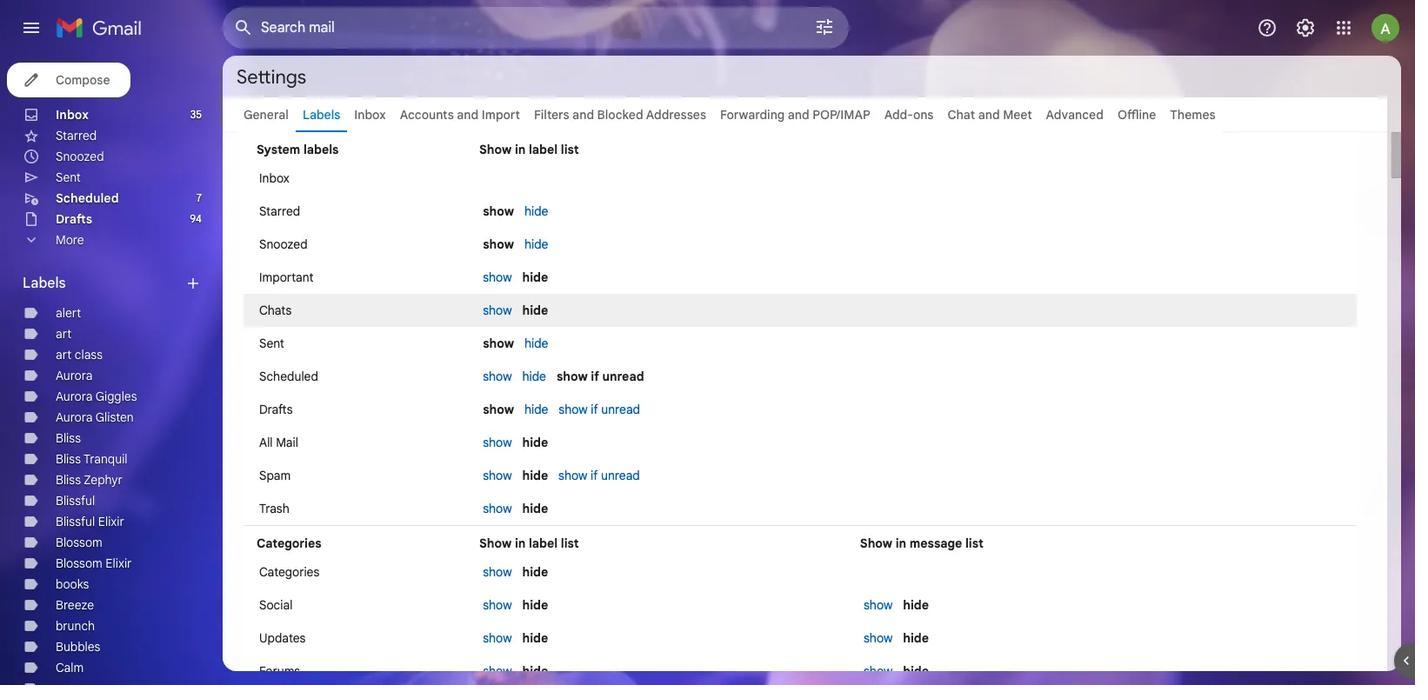 Task type: vqa. For each thing, say whether or not it's contained in the screenshot.
show
yes



Task type: locate. For each thing, give the bounding box(es) containing it.
show if unread for spam
[[559, 468, 640, 484]]

1 art from the top
[[56, 326, 72, 342]]

list for categories
[[561, 536, 579, 552]]

sent down the "snoozed" link
[[56, 170, 81, 185]]

1 vertical spatial aurora
[[56, 389, 93, 405]]

1 blissful from the top
[[56, 493, 95, 509]]

inbox inside labels navigation
[[56, 107, 89, 123]]

blissful down bliss zephyr
[[56, 493, 95, 509]]

drafts up more at the left of page
[[56, 211, 92, 227]]

0 vertical spatial scheduled
[[56, 191, 119, 206]]

1 horizontal spatial inbox
[[259, 171, 290, 186]]

scheduled up mail
[[259, 369, 318, 385]]

label for categories
[[529, 536, 558, 552]]

inbox down system
[[259, 171, 290, 186]]

message
[[910, 536, 963, 552]]

add-ons
[[885, 107, 934, 123]]

important
[[259, 270, 314, 285]]

bliss up bliss tranquil at the bottom left of page
[[56, 431, 81, 446]]

94
[[190, 212, 202, 225]]

0 vertical spatial starred
[[56, 128, 97, 144]]

2 blossom from the top
[[56, 556, 102, 572]]

0 horizontal spatial starred
[[56, 128, 97, 144]]

0 vertical spatial aurora
[[56, 368, 93, 384]]

labels inside labels navigation
[[23, 275, 66, 292]]

show link for spam
[[483, 468, 512, 484]]

2 show if unread link from the top
[[559, 468, 640, 484]]

elixir for blossom elixir
[[106, 556, 132, 572]]

categories down the trash
[[257, 536, 322, 552]]

1 vertical spatial art
[[56, 347, 72, 363]]

elixir up blossom link
[[98, 514, 124, 530]]

0 vertical spatial show in label list
[[479, 142, 579, 158]]

themes link
[[1171, 107, 1216, 123]]

2 vertical spatial aurora
[[56, 410, 93, 426]]

inbox right labels link
[[354, 107, 386, 123]]

unread for spam
[[601, 468, 640, 484]]

ons
[[914, 107, 934, 123]]

scheduled
[[56, 191, 119, 206], [259, 369, 318, 385]]

None search field
[[223, 7, 849, 49]]

if
[[591, 369, 599, 385], [591, 402, 598, 418], [591, 468, 598, 484]]

2 vertical spatial unread
[[601, 468, 640, 484]]

show if unread link for spam
[[559, 468, 640, 484]]

general
[[244, 107, 289, 123]]

2 and from the left
[[573, 107, 594, 123]]

1 vertical spatial show if unread link
[[559, 468, 640, 484]]

0 horizontal spatial inbox link
[[56, 107, 89, 123]]

hide link for scheduled
[[523, 369, 546, 385]]

1 vertical spatial starred
[[259, 204, 300, 219]]

2 blissful from the top
[[56, 514, 95, 530]]

show if unread
[[557, 369, 644, 385], [559, 402, 640, 418], [559, 468, 640, 484]]

art for art link
[[56, 326, 72, 342]]

sent
[[56, 170, 81, 185], [259, 336, 284, 352]]

show
[[479, 142, 512, 158], [479, 536, 512, 552], [860, 536, 893, 552]]

2 art from the top
[[56, 347, 72, 363]]

labels up the labels
[[303, 107, 340, 123]]

drafts link
[[56, 211, 92, 227]]

blissful for blissful elixir
[[56, 514, 95, 530]]

labels for labels heading
[[23, 275, 66, 292]]

in for system labels
[[515, 142, 526, 158]]

and left import
[[457, 107, 479, 123]]

blossom down blossom link
[[56, 556, 102, 572]]

trash
[[259, 501, 290, 517]]

0 vertical spatial if
[[591, 369, 599, 385]]

3 aurora from the top
[[56, 410, 93, 426]]

show link for social
[[483, 598, 512, 613]]

in for categories
[[515, 536, 526, 552]]

drafts inside labels navigation
[[56, 211, 92, 227]]

bliss down 'bliss' link
[[56, 452, 81, 467]]

2 bliss from the top
[[56, 452, 81, 467]]

0 vertical spatial drafts
[[56, 211, 92, 227]]

1 and from the left
[[457, 107, 479, 123]]

scheduled up drafts "link"
[[56, 191, 119, 206]]

1 vertical spatial show in label list
[[479, 536, 579, 552]]

show if unread link for drafts
[[559, 402, 640, 418]]

1 vertical spatial label
[[529, 536, 558, 552]]

breeze
[[56, 598, 94, 613]]

show if unread link
[[559, 402, 640, 418], [559, 468, 640, 484]]

blissful elixir
[[56, 514, 124, 530]]

sent inside labels navigation
[[56, 170, 81, 185]]

0 horizontal spatial snoozed
[[56, 149, 104, 164]]

aurora giggles
[[56, 389, 137, 405]]

1 vertical spatial show if unread
[[559, 402, 640, 418]]

1 vertical spatial snoozed
[[259, 237, 308, 252]]

2 label from the top
[[529, 536, 558, 552]]

0 vertical spatial snoozed
[[56, 149, 104, 164]]

art for art class
[[56, 347, 72, 363]]

0 horizontal spatial scheduled
[[56, 191, 119, 206]]

pop/imap
[[813, 107, 871, 123]]

1 vertical spatial unread
[[602, 402, 640, 418]]

1 inbox link from the left
[[56, 107, 89, 123]]

drafts
[[56, 211, 92, 227], [259, 402, 293, 418]]

list for system labels
[[561, 142, 579, 158]]

and right chat
[[979, 107, 1000, 123]]

scheduled inside labels navigation
[[56, 191, 119, 206]]

sent down chats
[[259, 336, 284, 352]]

2 vertical spatial if
[[591, 468, 598, 484]]

2 vertical spatial bliss
[[56, 473, 81, 488]]

35
[[190, 108, 202, 121]]

0 vertical spatial blissful
[[56, 493, 95, 509]]

bliss tranquil
[[56, 452, 128, 467]]

inbox link inside labels navigation
[[56, 107, 89, 123]]

aurora for aurora glisten
[[56, 410, 93, 426]]

categories up social at the left bottom of the page
[[259, 565, 320, 580]]

inbox link up starred link on the top left of page
[[56, 107, 89, 123]]

labels
[[304, 142, 339, 158]]

label
[[529, 142, 558, 158], [529, 536, 558, 552]]

1 vertical spatial sent
[[259, 336, 284, 352]]

7
[[196, 191, 202, 204]]

bliss zephyr
[[56, 473, 123, 488]]

2 vertical spatial show if unread
[[559, 468, 640, 484]]

1 vertical spatial labels
[[23, 275, 66, 292]]

general link
[[244, 107, 289, 123]]

1 vertical spatial blissful
[[56, 514, 95, 530]]

3 and from the left
[[788, 107, 810, 123]]

0 vertical spatial bliss
[[56, 431, 81, 446]]

bliss up the blissful link
[[56, 473, 81, 488]]

chat
[[948, 107, 976, 123]]

advanced
[[1046, 107, 1104, 123]]

3 bliss from the top
[[56, 473, 81, 488]]

aurora glisten link
[[56, 410, 134, 426]]

snoozed down starred link on the top left of page
[[56, 149, 104, 164]]

1 vertical spatial scheduled
[[259, 369, 318, 385]]

if for spam
[[591, 468, 598, 484]]

accounts and import
[[400, 107, 520, 123]]

starred up the "snoozed" link
[[56, 128, 97, 144]]

and
[[457, 107, 479, 123], [573, 107, 594, 123], [788, 107, 810, 123], [979, 107, 1000, 123]]

1 label from the top
[[529, 142, 558, 158]]

show in label list
[[479, 142, 579, 158], [479, 536, 579, 552]]

blissful down the blissful link
[[56, 514, 95, 530]]

blossom
[[56, 535, 102, 551], [56, 556, 102, 572]]

bubbles
[[56, 640, 100, 655]]

1 blossom from the top
[[56, 535, 102, 551]]

bubbles link
[[56, 640, 100, 655]]

3 if from the top
[[591, 468, 598, 484]]

4 and from the left
[[979, 107, 1000, 123]]

snoozed
[[56, 149, 104, 164], [259, 237, 308, 252]]

1 show if unread link from the top
[[559, 402, 640, 418]]

drafts up all mail
[[259, 402, 293, 418]]

elixir down blissful elixir link
[[106, 556, 132, 572]]

starred down system
[[259, 204, 300, 219]]

aurora giggles link
[[56, 389, 137, 405]]

0 vertical spatial label
[[529, 142, 558, 158]]

0 horizontal spatial drafts
[[56, 211, 92, 227]]

2 aurora from the top
[[56, 389, 93, 405]]

1 vertical spatial blossom
[[56, 556, 102, 572]]

0 vertical spatial show if unread
[[557, 369, 644, 385]]

hide link for drafts
[[525, 402, 549, 418]]

aurora for aurora "link"
[[56, 368, 93, 384]]

snoozed up important
[[259, 237, 308, 252]]

2 show in label list from the top
[[479, 536, 579, 552]]

in
[[515, 142, 526, 158], [515, 536, 526, 552], [896, 536, 907, 552]]

forums
[[259, 664, 300, 680]]

blossom link
[[56, 535, 102, 551]]

2 if from the top
[[591, 402, 598, 418]]

0 vertical spatial sent
[[56, 170, 81, 185]]

show for categories
[[479, 536, 512, 552]]

0 vertical spatial show if unread link
[[559, 402, 640, 418]]

aurora up 'bliss' link
[[56, 410, 93, 426]]

brunch
[[56, 619, 95, 634]]

0 horizontal spatial labels
[[23, 275, 66, 292]]

categories
[[257, 536, 322, 552], [259, 565, 320, 580]]

and left pop/imap
[[788, 107, 810, 123]]

blossom down blissful elixir
[[56, 535, 102, 551]]

class
[[75, 347, 103, 363]]

hide link for snoozed
[[525, 237, 549, 252]]

forwarding
[[721, 107, 785, 123]]

bliss for bliss tranquil
[[56, 452, 81, 467]]

1 bliss from the top
[[56, 431, 81, 446]]

show
[[483, 204, 514, 219], [483, 237, 514, 252], [483, 270, 512, 285], [483, 303, 512, 318], [483, 336, 514, 352], [483, 369, 512, 385], [557, 369, 588, 385], [483, 402, 514, 418], [559, 402, 588, 418], [483, 435, 512, 451], [483, 468, 512, 484], [559, 468, 588, 484], [483, 501, 512, 517], [483, 565, 512, 580], [483, 598, 512, 613], [864, 598, 893, 613], [483, 631, 512, 647], [864, 631, 893, 647], [483, 664, 512, 680], [864, 664, 893, 680]]

art
[[56, 326, 72, 342], [56, 347, 72, 363]]

zephyr
[[84, 473, 123, 488]]

hide
[[525, 204, 549, 219], [525, 237, 549, 252], [523, 270, 548, 285], [523, 303, 548, 318], [525, 336, 549, 352], [523, 369, 546, 385], [525, 402, 549, 418], [523, 435, 548, 451], [523, 468, 548, 484], [523, 501, 548, 517], [523, 565, 548, 580], [523, 598, 548, 613], [904, 598, 929, 613], [523, 631, 548, 647], [904, 631, 929, 647], [523, 664, 548, 680], [904, 664, 929, 680]]

1 vertical spatial bliss
[[56, 452, 81, 467]]

bliss link
[[56, 431, 81, 446]]

and right filters at the left top
[[573, 107, 594, 123]]

aurora for aurora giggles
[[56, 389, 93, 405]]

filters and blocked addresses link
[[534, 107, 707, 123]]

art down art link
[[56, 347, 72, 363]]

1 aurora from the top
[[56, 368, 93, 384]]

labels
[[303, 107, 340, 123], [23, 275, 66, 292]]

0 vertical spatial art
[[56, 326, 72, 342]]

and for filters
[[573, 107, 594, 123]]

labels for labels link
[[303, 107, 340, 123]]

1 horizontal spatial labels
[[303, 107, 340, 123]]

inbox
[[56, 107, 89, 123], [354, 107, 386, 123], [259, 171, 290, 186]]

1 vertical spatial elixir
[[106, 556, 132, 572]]

1 vertical spatial if
[[591, 402, 598, 418]]

aurora down art class link
[[56, 368, 93, 384]]

compose
[[56, 72, 110, 88]]

0 vertical spatial labels
[[303, 107, 340, 123]]

art down the alert
[[56, 326, 72, 342]]

aurora down aurora "link"
[[56, 389, 93, 405]]

0 vertical spatial categories
[[257, 536, 322, 552]]

updates
[[259, 631, 306, 647]]

aurora
[[56, 368, 93, 384], [56, 389, 93, 405], [56, 410, 93, 426]]

1 horizontal spatial inbox link
[[354, 107, 386, 123]]

elixir
[[98, 514, 124, 530], [106, 556, 132, 572]]

calm link
[[56, 660, 84, 676]]

0 horizontal spatial sent
[[56, 170, 81, 185]]

2 inbox link from the left
[[354, 107, 386, 123]]

0 horizontal spatial inbox
[[56, 107, 89, 123]]

labels up the alert
[[23, 275, 66, 292]]

inbox up starred link on the top left of page
[[56, 107, 89, 123]]

0 vertical spatial blossom
[[56, 535, 102, 551]]

0 vertical spatial elixir
[[98, 514, 124, 530]]

if for drafts
[[591, 402, 598, 418]]

starred
[[56, 128, 97, 144], [259, 204, 300, 219]]

1 show in label list from the top
[[479, 142, 579, 158]]

hide link for starred
[[525, 204, 549, 219]]

inbox link right labels link
[[354, 107, 386, 123]]

scheduled link
[[56, 191, 119, 206]]

starred inside labels navigation
[[56, 128, 97, 144]]

1 horizontal spatial drafts
[[259, 402, 293, 418]]



Task type: describe. For each thing, give the bounding box(es) containing it.
snoozed inside labels navigation
[[56, 149, 104, 164]]

settings
[[237, 65, 306, 88]]

system labels
[[257, 142, 339, 158]]

aurora link
[[56, 368, 93, 384]]

chat and meet link
[[948, 107, 1033, 123]]

art class
[[56, 347, 103, 363]]

Search mail text field
[[261, 19, 766, 37]]

labels navigation
[[0, 56, 223, 686]]

add-
[[885, 107, 914, 123]]

show link for scheduled
[[483, 369, 512, 385]]

books link
[[56, 577, 89, 593]]

glisten
[[95, 410, 134, 426]]

aurora glisten
[[56, 410, 134, 426]]

all
[[259, 435, 273, 451]]

alert
[[56, 305, 81, 321]]

elixir for blissful elixir
[[98, 514, 124, 530]]

show link for important
[[483, 270, 512, 285]]

more button
[[0, 230, 209, 251]]

giggles
[[95, 389, 137, 405]]

bliss tranquil link
[[56, 452, 128, 467]]

1 if from the top
[[591, 369, 599, 385]]

gmail image
[[56, 10, 151, 45]]

compose button
[[7, 63, 131, 97]]

chat and meet
[[948, 107, 1033, 123]]

and for accounts
[[457, 107, 479, 123]]

addresses
[[646, 107, 707, 123]]

accounts and import link
[[400, 107, 520, 123]]

advanced search options image
[[808, 10, 842, 44]]

2 horizontal spatial inbox
[[354, 107, 386, 123]]

show link for chats
[[483, 303, 512, 318]]

show link for all mail
[[483, 435, 512, 451]]

blissful elixir link
[[56, 514, 124, 530]]

advanced link
[[1046, 107, 1104, 123]]

add-ons link
[[885, 107, 934, 123]]

calm
[[56, 660, 84, 676]]

starred link
[[56, 128, 97, 144]]

system
[[257, 142, 301, 158]]

blissful link
[[56, 493, 95, 509]]

accounts
[[400, 107, 454, 123]]

bliss for bliss zephyr
[[56, 473, 81, 488]]

1 horizontal spatial sent
[[259, 336, 284, 352]]

all mail
[[259, 435, 298, 451]]

1 horizontal spatial starred
[[259, 204, 300, 219]]

chats
[[259, 303, 292, 318]]

offline link
[[1118, 107, 1157, 123]]

art class link
[[56, 347, 103, 363]]

more
[[56, 232, 84, 248]]

and for chat
[[979, 107, 1000, 123]]

blocked
[[597, 107, 644, 123]]

offline
[[1118, 107, 1157, 123]]

show if unread for drafts
[[559, 402, 640, 418]]

settings image
[[1296, 17, 1317, 38]]

blossom for blossom link
[[56, 535, 102, 551]]

main menu image
[[21, 17, 42, 38]]

show link for trash
[[483, 501, 512, 517]]

bliss zephyr link
[[56, 473, 123, 488]]

show in message list
[[860, 536, 984, 552]]

books
[[56, 577, 89, 593]]

show link for categories
[[483, 565, 512, 580]]

meet
[[1003, 107, 1033, 123]]

alert link
[[56, 305, 81, 321]]

1 vertical spatial drafts
[[259, 402, 293, 418]]

bliss for 'bliss' link
[[56, 431, 81, 446]]

art link
[[56, 326, 72, 342]]

0 vertical spatial unread
[[603, 369, 644, 385]]

blissful for the blissful link
[[56, 493, 95, 509]]

support image
[[1257, 17, 1278, 38]]

blossom for blossom elixir
[[56, 556, 102, 572]]

1 horizontal spatial scheduled
[[259, 369, 318, 385]]

import
[[482, 107, 520, 123]]

breeze link
[[56, 598, 94, 613]]

1 horizontal spatial snoozed
[[259, 237, 308, 252]]

and for forwarding
[[788, 107, 810, 123]]

label for system labels
[[529, 142, 558, 158]]

sent link
[[56, 170, 81, 185]]

filters
[[534, 107, 570, 123]]

blossom elixir
[[56, 556, 132, 572]]

show link for updates
[[483, 631, 512, 647]]

brunch link
[[56, 619, 95, 634]]

show in label list for system labels
[[479, 142, 579, 158]]

show for system labels
[[479, 142, 512, 158]]

filters and blocked addresses
[[534, 107, 707, 123]]

labels link
[[303, 107, 340, 123]]

social
[[259, 598, 293, 613]]

themes
[[1171, 107, 1216, 123]]

forwarding and pop/imap link
[[721, 107, 871, 123]]

unread for drafts
[[602, 402, 640, 418]]

forwarding and pop/imap
[[721, 107, 871, 123]]

hide link for sent
[[525, 336, 549, 352]]

show link for forums
[[483, 664, 512, 680]]

labels heading
[[23, 275, 184, 292]]

snoozed link
[[56, 149, 104, 164]]

mail
[[276, 435, 298, 451]]

search mail image
[[228, 12, 259, 44]]

show in label list for categories
[[479, 536, 579, 552]]

1 vertical spatial categories
[[259, 565, 320, 580]]

tranquil
[[84, 452, 128, 467]]

blossom elixir link
[[56, 556, 132, 572]]

spam
[[259, 468, 291, 484]]



